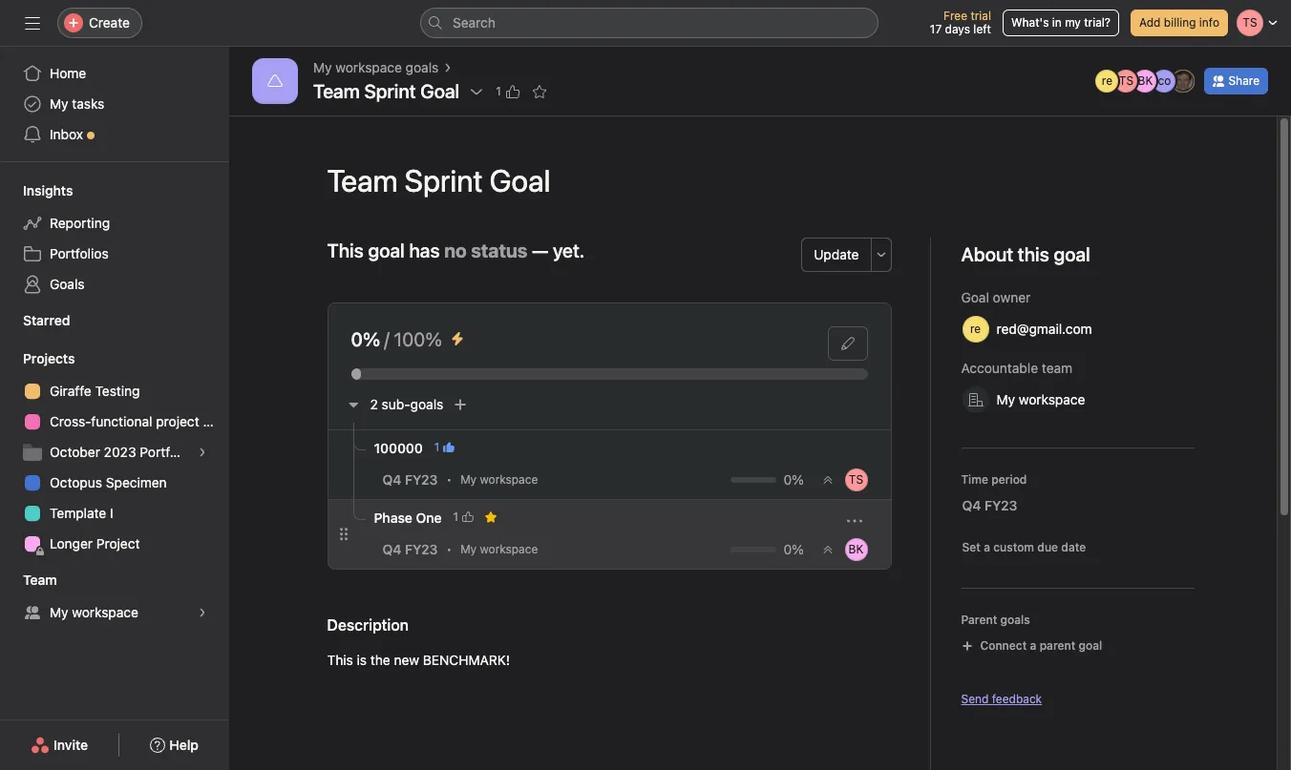 Task type: locate. For each thing, give the bounding box(es) containing it.
a for connect
[[1030, 639, 1037, 653]]

add
[[1139, 15, 1161, 30]]

my workspace button down toggle goal starred status icon
[[452, 537, 569, 563]]

invite
[[54, 737, 88, 754]]

goal right parent
[[1079, 639, 1102, 653]]

1 horizontal spatial goal
[[1079, 639, 1102, 653]]

re
[[1102, 74, 1113, 88]]

q4 fy23 button down 100000 link
[[378, 470, 443, 491]]

longer
[[50, 536, 93, 552]]

0 horizontal spatial bk
[[849, 542, 864, 557]]

what's in my trial? button
[[1003, 10, 1119, 36]]

owner
[[993, 289, 1031, 306]]

a for set
[[984, 541, 990, 555]]

1 left add to starred 'icon'
[[496, 84, 501, 98]]

my workspace button down accountable team
[[954, 383, 1117, 417]]

this left "has"
[[327, 240, 364, 262]]

my workspace button for q4 fy23 • my workspace
[[452, 471, 569, 490]]

send feedback
[[961, 692, 1042, 707]]

0 vertical spatial this
[[327, 240, 364, 262]]

0 vertical spatial goal
[[368, 240, 405, 262]]

1 vertical spatial bk
[[849, 542, 864, 557]]

1 horizontal spatial ts
[[1119, 74, 1134, 88]]

0 horizontal spatial a
[[984, 541, 990, 555]]

goals up sprint goal
[[406, 59, 439, 75]]

workspace up toggle goal starred status icon
[[480, 473, 538, 487]]

1 horizontal spatial team
[[313, 80, 360, 102]]

q4 for q4 fy23 • my workspace
[[382, 472, 401, 488]]

goals for 2 sub-goals
[[410, 396, 443, 413]]

period
[[991, 473, 1027, 487]]

bk down the ts button
[[849, 542, 864, 557]]

ja
[[1177, 74, 1190, 88]]

q4
[[382, 472, 401, 488], [962, 498, 981, 514], [382, 541, 401, 558]]

add billing info
[[1139, 15, 1220, 30]]

free trial 17 days left
[[930, 9, 991, 36]]

0%
[[351, 329, 380, 350], [784, 472, 804, 488], [784, 541, 804, 558]]

my workspace button up toggle goal starred status icon
[[452, 471, 569, 490]]

1 vertical spatial goals
[[410, 396, 443, 413]]

1 vertical spatial my workspace button
[[452, 471, 569, 490]]

a left parent
[[1030, 639, 1037, 653]]

this left is
[[327, 652, 353, 669]]

red@gmail.com button
[[954, 312, 1124, 347]]

starred
[[23, 312, 70, 329]]

team down my workspace goals link
[[313, 80, 360, 102]]

q4 fy23 button for q4 fy23 •
[[378, 540, 443, 561]]

add to starred image
[[532, 84, 547, 99]]

1 vertical spatial my workspace
[[460, 542, 538, 557]]

parent
[[1040, 639, 1076, 653]]

1 button left toggle goal starred status icon
[[449, 508, 478, 527]]

0% left /
[[351, 329, 380, 350]]

0 vertical spatial my workspace
[[997, 392, 1085, 408]]

0 horizontal spatial my workspace
[[50, 605, 138, 621]]

insights
[[23, 182, 73, 199]]

2 vertical spatial my workspace button
[[452, 537, 569, 563]]

my tasks
[[50, 96, 104, 112]]

team for team sprint goal
[[313, 80, 360, 102]]

testing
[[95, 383, 140, 399]]

0 vertical spatial fy23
[[405, 472, 438, 488]]

1 vertical spatial a
[[1030, 639, 1037, 653]]

cross-functional project plan
[[50, 414, 229, 430]]

2 vertical spatial q4
[[382, 541, 401, 558]]

team inside dropdown button
[[23, 572, 57, 588]]

2 vertical spatial 0%
[[784, 541, 804, 558]]

2 sub-goals
[[370, 396, 443, 413]]

0% / 100%
[[351, 329, 442, 350]]

co
[[1158, 74, 1171, 88]]

search list box
[[420, 8, 879, 38]]

insights element
[[0, 174, 229, 304]]

1 horizontal spatial my workspace
[[460, 542, 538, 557]]

workspace
[[336, 59, 402, 75], [1019, 392, 1085, 408], [480, 473, 538, 487], [480, 542, 538, 557], [72, 605, 138, 621]]

0 horizontal spatial 1
[[434, 440, 440, 455]]

my workspace down team
[[997, 392, 1085, 408]]

0 vertical spatial team
[[313, 80, 360, 102]]

0% left the ts button
[[784, 472, 804, 488]]

goals up connect
[[1000, 613, 1030, 627]]

1 vertical spatial goal
[[1079, 639, 1102, 653]]

goal owner
[[961, 289, 1031, 306]]

fy23 down one
[[405, 541, 438, 558]]

q4 down phase
[[382, 541, 401, 558]]

q4 fy23 button down time period
[[950, 489, 1049, 523]]

projects
[[23, 350, 75, 367]]

1 vertical spatial ts
[[849, 473, 863, 487]]

see details, my workspace image
[[197, 607, 208, 619]]

giraffe
[[50, 383, 91, 399]]

connect a parent goal
[[980, 639, 1102, 653]]

1 vertical spatial 1 button
[[431, 438, 459, 457]]

2 this from the top
[[327, 652, 353, 669]]

1 right one
[[453, 510, 459, 524]]

fy23 down 100000 link
[[405, 472, 438, 488]]

0 horizontal spatial goal
[[368, 240, 405, 262]]

1 vertical spatial fy23
[[985, 498, 1018, 514]]

0 vertical spatial •
[[446, 473, 452, 487]]

cross-functional project plan link
[[11, 407, 229, 437]]

1 vertical spatial q4
[[962, 498, 981, 514]]

functional
[[91, 414, 152, 430]]

billing
[[1164, 15, 1196, 30]]

show options image up bk button on the right
[[847, 514, 862, 529]]

this
[[327, 240, 364, 262], [327, 652, 353, 669]]

1 vertical spatial 0%
[[784, 472, 804, 488]]

date
[[1061, 541, 1086, 555]]

workspace down longer project link
[[72, 605, 138, 621]]

q4 fy23 button for q4 fy23 • my workspace
[[378, 470, 443, 491]]

q4 fy23 • my workspace
[[382, 472, 538, 488]]

a right set
[[984, 541, 990, 555]]

team
[[313, 80, 360, 102], [23, 572, 57, 588]]

this goal has no status — yet.
[[327, 240, 585, 262]]

this for this is the new benchmark!
[[327, 652, 353, 669]]

ts right re at top
[[1119, 74, 1134, 88]]

bk left co at the right
[[1138, 74, 1153, 88]]

workspace inside q4 fy23 • my workspace
[[480, 473, 538, 487]]

what's in my trial?
[[1011, 15, 1111, 30]]

parent goals
[[961, 613, 1030, 627]]

1 this from the top
[[327, 240, 364, 262]]

my workspace down toggle goal starred status icon
[[460, 542, 538, 557]]

my inside global element
[[50, 96, 68, 112]]

a
[[984, 541, 990, 555], [1030, 639, 1037, 653]]

1 • from the top
[[446, 473, 452, 487]]

accountable team
[[961, 360, 1073, 376]]

17
[[930, 22, 942, 36]]

goals left the add goal image
[[410, 396, 443, 413]]

2 vertical spatial my workspace
[[50, 605, 138, 621]]

goal inside connect a parent goal button
[[1079, 639, 1102, 653]]

longer project
[[50, 536, 140, 552]]

team
[[1042, 360, 1073, 376]]

1 button left add to starred 'icon'
[[490, 78, 526, 105]]

in
[[1052, 15, 1062, 30]]

has
[[409, 240, 440, 262]]

show options image
[[469, 84, 484, 99], [847, 514, 862, 529]]

1 vertical spatial this
[[327, 652, 353, 669]]

1
[[496, 84, 501, 98], [434, 440, 440, 455], [453, 510, 459, 524]]

0 vertical spatial 1
[[496, 84, 501, 98]]

ts inside button
[[849, 473, 863, 487]]

1 horizontal spatial a
[[1030, 639, 1037, 653]]

i
[[110, 505, 113, 521]]

my workspace down longer project
[[50, 605, 138, 621]]

1 vertical spatial 1
[[434, 440, 440, 455]]

1 button up q4 fy23 • my workspace
[[431, 438, 459, 457]]

fy23
[[405, 472, 438, 488], [985, 498, 1018, 514], [405, 541, 438, 558]]

0 horizontal spatial ts
[[849, 473, 863, 487]]

2 horizontal spatial my workspace
[[997, 392, 1085, 408]]

fy23 down time period
[[985, 498, 1018, 514]]

new
[[394, 652, 419, 669]]

q4 down 100000 link
[[382, 472, 401, 488]]

0 vertical spatial bk
[[1138, 74, 1153, 88]]

goals
[[50, 276, 85, 292]]

0 vertical spatial a
[[984, 541, 990, 555]]

2 • from the top
[[446, 542, 452, 557]]

0 horizontal spatial show options image
[[469, 84, 484, 99]]

2 vertical spatial 1 button
[[449, 508, 478, 527]]

q4 fy23 button down phase one link
[[378, 540, 443, 561]]

status
[[471, 240, 528, 262]]

global element
[[0, 47, 229, 161]]

description
[[327, 617, 409, 634]]

one
[[416, 510, 442, 526]]

trial
[[971, 9, 991, 23]]

ts up bk button on the right
[[849, 473, 863, 487]]

0 vertical spatial 0%
[[351, 329, 380, 350]]

my workspace
[[997, 392, 1085, 408], [460, 542, 538, 557], [50, 605, 138, 621]]

1 horizontal spatial 1
[[453, 510, 459, 524]]

share button
[[1205, 68, 1268, 95]]

my workspace button
[[954, 383, 1117, 417], [452, 471, 569, 490], [452, 537, 569, 563]]

• inside q4 fy23 • my workspace
[[446, 473, 452, 487]]

this goal
[[1018, 244, 1090, 265]]

show options image left add to starred 'icon'
[[469, 84, 484, 99]]

q4 for q4 fy23 •
[[382, 541, 401, 558]]

bk button
[[845, 539, 868, 562]]

• inside q4 fy23 •
[[446, 542, 452, 557]]

2 horizontal spatial 1
[[496, 84, 501, 98]]

1 horizontal spatial bk
[[1138, 74, 1153, 88]]

see details, october 2023 portfolio image
[[197, 447, 208, 458]]

inbox
[[50, 126, 83, 142]]

2 vertical spatial 1
[[453, 510, 459, 524]]

1 right 100000
[[434, 440, 440, 455]]

goals link
[[11, 269, 218, 300]]

portfolios
[[50, 245, 109, 262]]

fy23 for q4 fy23 • my workspace
[[405, 472, 438, 488]]

goals for my workspace goals
[[406, 59, 439, 75]]

q4 down time on the right of the page
[[962, 498, 981, 514]]

my tasks link
[[11, 89, 218, 119]]

2 sub-goals image
[[345, 397, 361, 413]]

free
[[944, 9, 967, 23]]

0 horizontal spatial team
[[23, 572, 57, 588]]

0 vertical spatial q4
[[382, 472, 401, 488]]

0 vertical spatial goals
[[406, 59, 439, 75]]

0 vertical spatial 1 button
[[490, 78, 526, 105]]

connect
[[980, 639, 1027, 653]]

0% left bk button on the right
[[784, 541, 804, 558]]

1 horizontal spatial show options image
[[847, 514, 862, 529]]

team down longer
[[23, 572, 57, 588]]

1 vertical spatial •
[[446, 542, 452, 557]]

octopus specimen link
[[11, 468, 218, 499]]

search button
[[420, 8, 879, 38]]

project
[[156, 414, 199, 430]]

feedback
[[992, 692, 1042, 707]]

•
[[446, 473, 452, 487], [446, 542, 452, 557]]

1 vertical spatial team
[[23, 572, 57, 588]]

1 for 1 button related to add to starred 'icon'
[[496, 84, 501, 98]]

2 vertical spatial fy23
[[405, 541, 438, 558]]

goal left "has"
[[368, 240, 405, 262]]

my workspace link
[[11, 598, 218, 628]]



Task type: describe. For each thing, give the bounding box(es) containing it.
my workspace button for q4 fy23 •
[[452, 537, 569, 563]]

q4 fy23
[[962, 498, 1018, 514]]

giraffe testing link
[[11, 376, 218, 407]]

1 button for add to starred 'icon'
[[490, 78, 526, 105]]

more actions image
[[875, 249, 887, 261]]

about
[[961, 244, 1013, 265]]

help
[[169, 737, 199, 754]]

toggle goal starred status image
[[485, 512, 497, 523]]

accountable
[[961, 360, 1038, 376]]

0% for q4 fy23 • my workspace
[[784, 472, 804, 488]]

left
[[973, 22, 991, 36]]

2023
[[104, 444, 136, 460]]

this for this goal has no status — yet.
[[327, 240, 364, 262]]

workspace up team sprint goal
[[336, 59, 402, 75]]

about this goal
[[961, 244, 1090, 265]]

2
[[370, 396, 378, 413]]

home
[[50, 65, 86, 81]]

hide sidebar image
[[25, 15, 40, 31]]

goal
[[961, 289, 989, 306]]

projects button
[[0, 350, 75, 369]]

create button
[[57, 8, 142, 38]]

1 button for toggle goal starred status icon
[[449, 508, 478, 527]]

due
[[1037, 541, 1058, 555]]

remove image
[[546, 542, 561, 558]]

update
[[814, 246, 859, 263]]

my workspace inside teams "element"
[[50, 605, 138, 621]]

october
[[50, 444, 100, 460]]

0 vertical spatial show options image
[[469, 84, 484, 99]]

search
[[453, 14, 496, 31]]

100000
[[374, 440, 423, 456]]

days
[[945, 22, 970, 36]]

template i link
[[11, 499, 218, 529]]

inbox link
[[11, 119, 218, 150]]

info
[[1199, 15, 1220, 30]]

projects element
[[0, 342, 229, 563]]

my inside teams "element"
[[50, 605, 68, 621]]

1 vertical spatial show options image
[[847, 514, 862, 529]]

october 2023 portfolio
[[50, 444, 192, 460]]

workspace down toggle goal starred status icon
[[480, 542, 538, 557]]

set a custom due date button
[[957, 539, 1091, 558]]

ts button
[[845, 469, 868, 492]]

phase
[[374, 510, 412, 526]]

is
[[357, 652, 367, 669]]

template i
[[50, 505, 113, 521]]

send
[[961, 692, 989, 707]]

workspace down team
[[1019, 392, 1085, 408]]

bk inside button
[[849, 542, 864, 557]]

set a custom due date
[[962, 541, 1086, 555]]

connect a parent goal button
[[953, 633, 1111, 660]]

/
[[384, 329, 389, 350]]

fy23 for q4 fy23
[[985, 498, 1018, 514]]

1 for the middle 1 button
[[434, 440, 440, 455]]

100000 link
[[374, 438, 423, 459]]

what's
[[1011, 15, 1049, 30]]

portfolios link
[[11, 239, 218, 269]]

q4 for q4 fy23
[[962, 498, 981, 514]]

portfolio
[[140, 444, 192, 460]]

0 vertical spatial my workspace button
[[954, 383, 1117, 417]]

update button
[[801, 238, 871, 272]]

octopus specimen
[[50, 475, 167, 491]]

project
[[96, 536, 140, 552]]

insights button
[[0, 181, 73, 201]]

phase one
[[374, 510, 442, 526]]

team sprint goal
[[313, 80, 460, 102]]

no
[[444, 240, 467, 262]]

share
[[1229, 74, 1260, 88]]

add billing info button
[[1131, 10, 1228, 36]]

0% for q4 fy23 •
[[784, 541, 804, 558]]

this is the new benchmark!
[[327, 652, 510, 669]]

my workspace goals link
[[313, 57, 439, 78]]

october 2023 portfolio link
[[11, 437, 218, 468]]

team for team
[[23, 572, 57, 588]]

template
[[50, 505, 106, 521]]

fy23 for q4 fy23 •
[[405, 541, 438, 558]]

reporting
[[50, 215, 110, 231]]

longer project link
[[11, 529, 218, 560]]

teams element
[[0, 563, 229, 632]]

my
[[1065, 15, 1081, 30]]

0 vertical spatial ts
[[1119, 74, 1134, 88]]

help button
[[138, 729, 211, 763]]

red@gmail.com
[[997, 321, 1092, 337]]

sprint goal
[[364, 80, 460, 102]]

2 vertical spatial goals
[[1000, 613, 1030, 627]]

100%
[[394, 329, 442, 350]]

phase one link
[[374, 508, 442, 529]]

octopus
[[50, 475, 102, 491]]

Goal name text field
[[312, 146, 1194, 215]]

create
[[89, 14, 130, 31]]

benchmark!
[[423, 652, 510, 669]]

home link
[[11, 58, 218, 89]]

tasks
[[72, 96, 104, 112]]

• for q4 fy23 • my workspace
[[446, 473, 452, 487]]

starred button
[[0, 311, 70, 330]]

1 for toggle goal starred status icon's 1 button
[[453, 510, 459, 524]]

my inside q4 fy23 • my workspace
[[460, 473, 477, 487]]

workspace inside teams "element"
[[72, 605, 138, 621]]

time period
[[961, 473, 1027, 487]]

parent
[[961, 613, 997, 627]]

giraffe testing
[[50, 383, 140, 399]]

specimen
[[106, 475, 167, 491]]

• for q4 fy23 •
[[446, 542, 452, 557]]

add goal image
[[453, 397, 468, 413]]



Task type: vqa. For each thing, say whether or not it's contained in the screenshot.
ga
no



